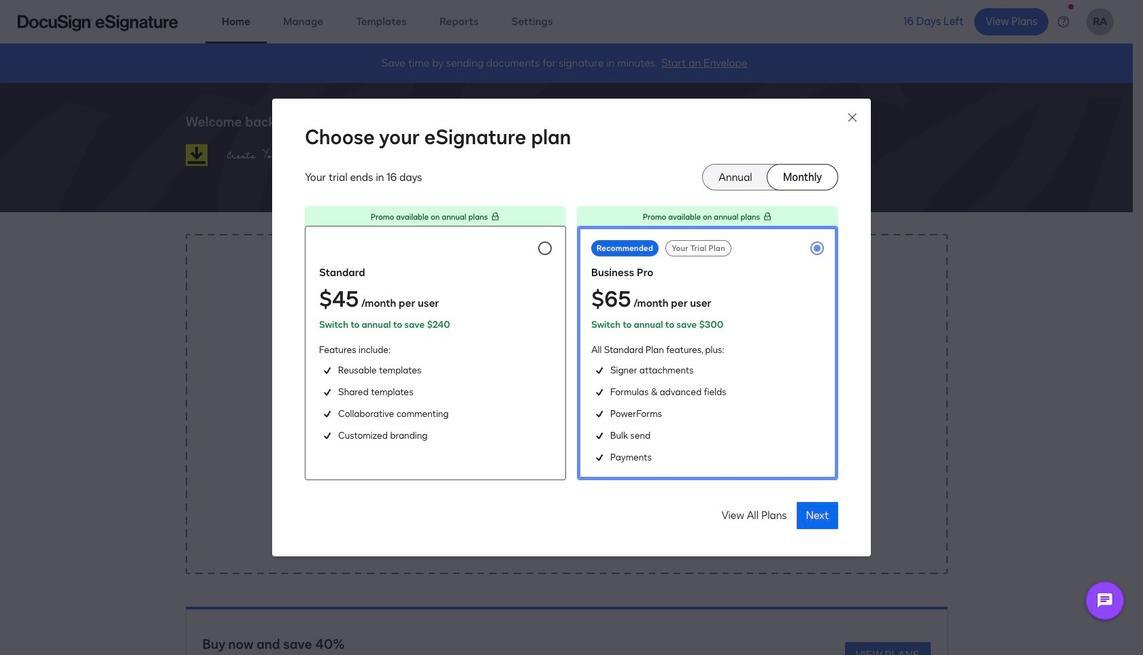 Task type: describe. For each thing, give the bounding box(es) containing it.
docusign esignature image
[[18, 15, 178, 31]]

docusignlogo image
[[186, 144, 207, 166]]



Task type: locate. For each thing, give the bounding box(es) containing it.
None radio
[[305, 226, 567, 481]]

dialog
[[0, 0, 1144, 656]]

None radio
[[704, 165, 768, 190], [768, 165, 838, 190], [577, 226, 839, 481], [704, 165, 768, 190], [768, 165, 838, 190], [577, 226, 839, 481]]

option group
[[703, 164, 839, 191]]



Task type: vqa. For each thing, say whether or not it's contained in the screenshot.
tab list
no



